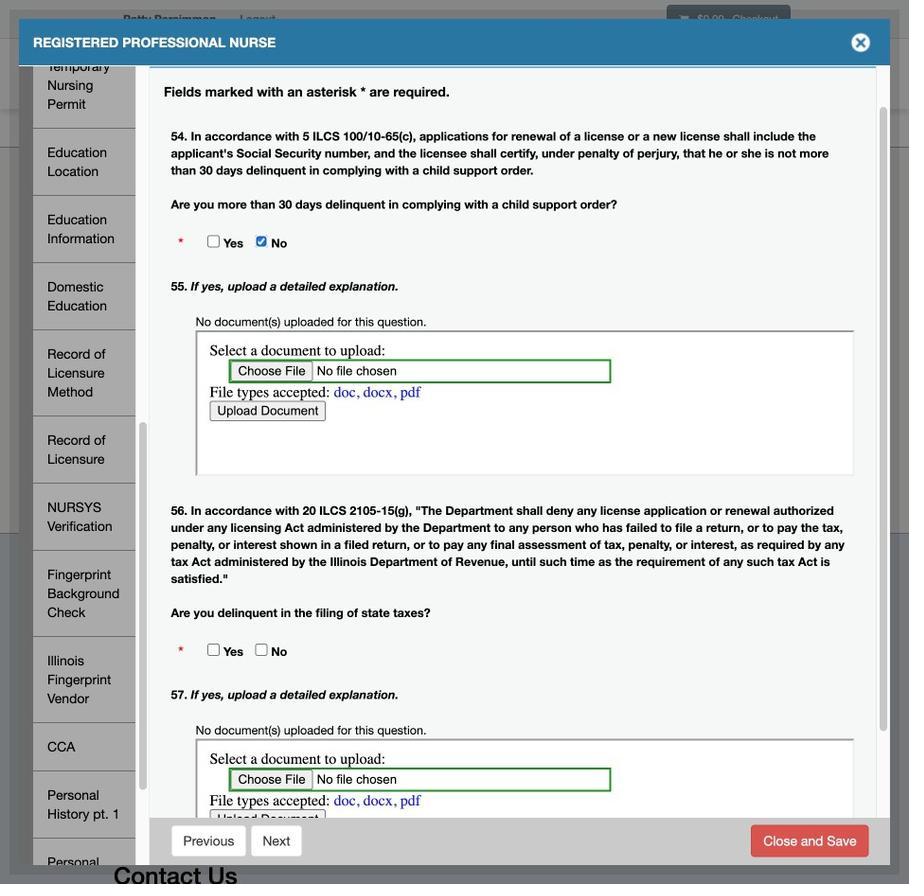 Task type: locate. For each thing, give the bounding box(es) containing it.
close window image
[[846, 27, 876, 58]]

None button
[[171, 825, 247, 857], [250, 825, 303, 857], [751, 825, 869, 857], [171, 825, 247, 857], [250, 825, 303, 857], [751, 825, 869, 857]]

None checkbox
[[255, 235, 268, 248], [208, 644, 220, 656], [255, 235, 268, 248], [208, 644, 220, 656]]

chevron down image
[[755, 71, 775, 91]]

shopping cart image
[[679, 14, 689, 24]]

chevron down image
[[755, 9, 775, 28]]

None checkbox
[[208, 235, 220, 248], [255, 644, 268, 656], [208, 235, 220, 248], [255, 644, 268, 656]]



Task type: vqa. For each thing, say whether or not it's contained in the screenshot.
Note: Your NCSBN ID is the public, globally unique identifier for all nurses from participating boards of nursing. image
no



Task type: describe. For each thing, give the bounding box(es) containing it.
illinois department of financial and professional regulation image
[[114, 43, 473, 93]]



